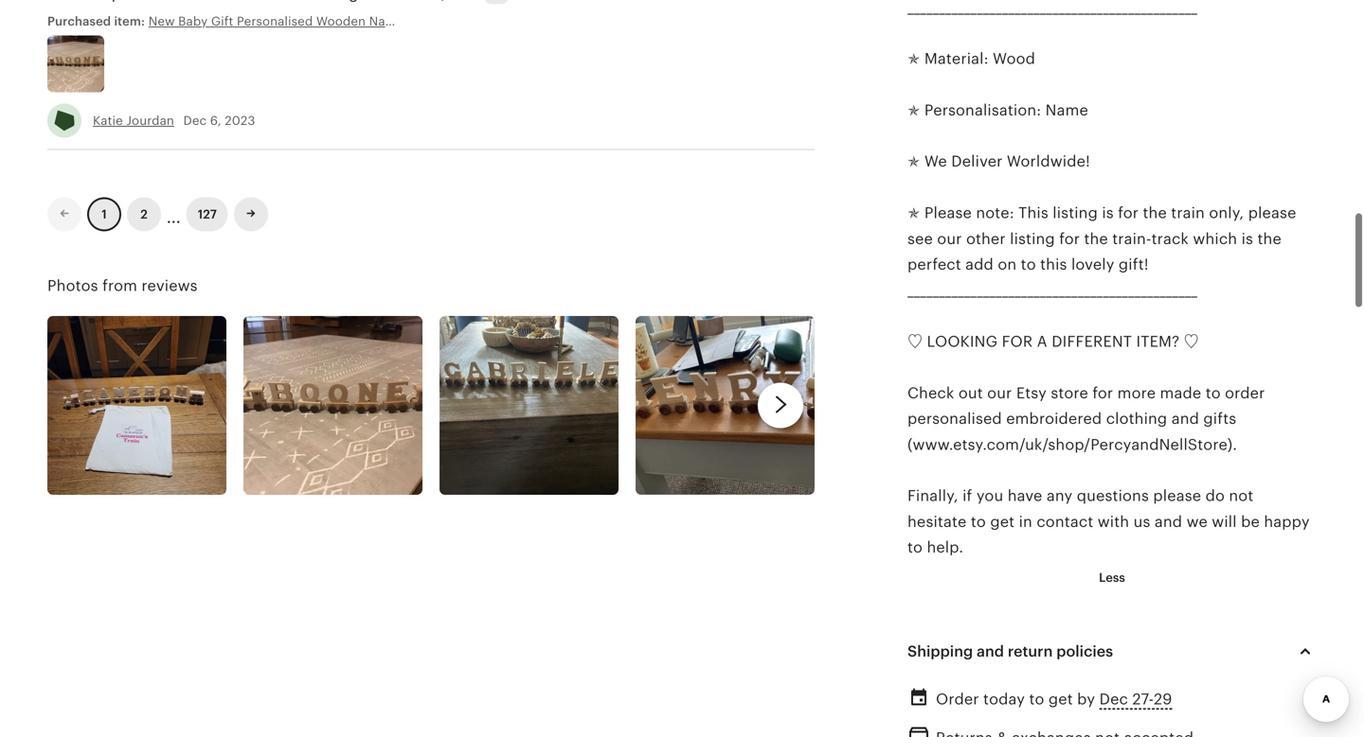 Task type: describe. For each thing, give the bounding box(es) containing it.
127 link
[[186, 197, 228, 232]]

in
[[1019, 514, 1032, 531]]

order
[[936, 692, 979, 709]]

and inside dropdown button
[[977, 644, 1004, 661]]

only,
[[1209, 205, 1244, 222]]

hesitate
[[907, 514, 967, 531]]

(www.etsy.com/uk/shop/percyandnellstore).
[[907, 437, 1237, 454]]

katie jourdan link
[[93, 114, 174, 128]]

2
[[140, 207, 148, 222]]

item:
[[114, 14, 145, 28]]

us
[[1134, 514, 1150, 531]]

______________________________________________
[[907, 282, 1198, 299]]

be
[[1241, 514, 1260, 531]]

1
[[102, 207, 107, 222]]

help.
[[927, 540, 964, 557]]

out
[[959, 385, 983, 402]]

✯ personalisation: name
[[907, 102, 1088, 119]]

personalised
[[907, 411, 1002, 428]]

1 link
[[87, 197, 121, 232]]

today
[[983, 692, 1025, 709]]

by
[[1077, 692, 1095, 709]]

gift!
[[1119, 256, 1149, 273]]

different
[[1052, 334, 1132, 351]]

1 vertical spatial listing
[[1010, 230, 1055, 248]]

shipping and return policies
[[907, 644, 1113, 661]]

other
[[966, 230, 1006, 248]]

0 vertical spatial is
[[1102, 205, 1114, 222]]

✯ inside ✯ please note: this listing is for the train only, please see our other listing for the train-track which is the perfect add on to this lovely gift! ______________________________________________
[[907, 205, 920, 222]]

for inside check out our etsy store for more made to order personalised embroidered clothing and gifts (www.etsy.com/uk/shop/percyandnellstore).
[[1093, 385, 1113, 402]]

to down the if
[[971, 514, 986, 531]]

to left help.
[[907, 540, 923, 557]]

purchased
[[47, 14, 111, 28]]

any
[[1047, 488, 1073, 505]]

✯ material: wood
[[907, 50, 1035, 67]]

jourdan
[[126, 114, 174, 128]]

finally, if you have any questions please do not hesitate to get in contact with us and we will be happy to help.
[[907, 488, 1310, 557]]

katie jourdan added a photo of their purchase image
[[47, 36, 104, 92]]

will
[[1212, 514, 1237, 531]]

2 link
[[127, 197, 161, 232]]

with
[[1098, 514, 1129, 531]]

see
[[907, 230, 933, 248]]

0 horizontal spatial the
[[1084, 230, 1108, 248]]

6,
[[210, 114, 221, 128]]

wood
[[993, 50, 1035, 67]]

finally,
[[907, 488, 958, 505]]

27-
[[1132, 692, 1154, 709]]

shipping
[[907, 644, 973, 661]]

perfect
[[907, 256, 961, 273]]

item?
[[1136, 334, 1180, 351]]

29
[[1154, 692, 1172, 709]]

track
[[1152, 230, 1189, 248]]

personalisation:
[[924, 102, 1041, 119]]

dec 27-29 button
[[1099, 686, 1172, 714]]

from
[[102, 278, 137, 295]]

photos from reviews
[[47, 278, 198, 295]]

order today to get by dec 27-29
[[936, 692, 1172, 709]]

1 vertical spatial for
[[1059, 230, 1080, 248]]

✯ we deliver worldwide!
[[907, 153, 1090, 170]]

please
[[924, 205, 972, 222]]

have
[[1008, 488, 1042, 505]]

deliver
[[951, 153, 1003, 170]]

policies
[[1056, 644, 1113, 661]]

material:
[[924, 50, 989, 67]]

store
[[1051, 385, 1088, 402]]

lovely
[[1071, 256, 1115, 273]]

0 vertical spatial for
[[1118, 205, 1139, 222]]

worldwide!
[[1007, 153, 1090, 170]]

note:
[[976, 205, 1014, 222]]

more
[[1117, 385, 1156, 402]]

train-
[[1112, 230, 1152, 248]]

katie
[[93, 114, 123, 128]]

2 ♡ from the left
[[1184, 334, 1199, 351]]



Task type: locate. For each thing, give the bounding box(es) containing it.
dec
[[183, 114, 207, 128], [1099, 692, 1128, 709]]

0 horizontal spatial for
[[1059, 230, 1080, 248]]

add
[[965, 256, 994, 273]]

and down "made"
[[1172, 411, 1199, 428]]

and right us
[[1155, 514, 1182, 531]]

get
[[990, 514, 1015, 531], [1049, 692, 1073, 709]]

2 ✯ from the top
[[907, 102, 920, 119]]

for right store
[[1093, 385, 1113, 402]]

1 vertical spatial get
[[1049, 692, 1073, 709]]

get left the in
[[990, 514, 1015, 531]]

the up "track"
[[1143, 205, 1167, 222]]

our inside check out our etsy store for more made to order personalised embroidered clothing and gifts (www.etsy.com/uk/shop/percyandnellstore).
[[987, 385, 1012, 402]]

if
[[963, 488, 972, 505]]

questions
[[1077, 488, 1149, 505]]

please inside ✯ please note: this listing is for the train only, please see our other listing for the train-track which is the perfect add on to this lovely gift! ______________________________________________
[[1248, 205, 1296, 222]]

please up the we
[[1153, 488, 1201, 505]]

clothing
[[1106, 411, 1167, 428]]

to inside ✯ please note: this listing is for the train only, please see our other listing for the train-track which is the perfect add on to this lovely gift! ______________________________________________
[[1021, 256, 1036, 273]]

0 vertical spatial listing
[[1053, 205, 1098, 222]]

♡
[[907, 334, 923, 351], [1184, 334, 1199, 351]]

which
[[1193, 230, 1237, 248]]

we
[[924, 153, 947, 170]]

♡ left looking
[[907, 334, 923, 351]]

dec right by
[[1099, 692, 1128, 709]]

contact
[[1037, 514, 1094, 531]]

2 vertical spatial for
[[1093, 385, 1113, 402]]

listing
[[1053, 205, 1098, 222], [1010, 230, 1055, 248]]

please
[[1248, 205, 1296, 222], [1153, 488, 1201, 505]]

embroidered
[[1006, 411, 1102, 428]]

1 vertical spatial is
[[1242, 230, 1253, 248]]

0 vertical spatial please
[[1248, 205, 1296, 222]]

0 vertical spatial get
[[990, 514, 1015, 531]]

return
[[1008, 644, 1053, 661]]

4 ✯ from the top
[[907, 205, 920, 222]]

is
[[1102, 205, 1114, 222], [1242, 230, 1253, 248]]

0 horizontal spatial our
[[937, 230, 962, 248]]

katie jourdan dec 6, 2023
[[93, 114, 255, 128]]

to inside check out our etsy store for more made to order personalised embroidered clothing and gifts (www.etsy.com/uk/shop/percyandnellstore).
[[1206, 385, 1221, 402]]

this
[[1018, 205, 1049, 222]]

we
[[1187, 514, 1208, 531]]

to up 'gifts'
[[1206, 385, 1221, 402]]

made
[[1160, 385, 1201, 402]]

to right on
[[1021, 256, 1036, 273]]

order
[[1225, 385, 1265, 402]]

1 ♡ from the left
[[907, 334, 923, 351]]

this
[[1040, 256, 1067, 273]]

photos
[[47, 278, 98, 295]]

✯ for ✯ we deliver worldwide!
[[907, 153, 920, 170]]

✯ left personalisation:
[[907, 102, 920, 119]]

please right the only,
[[1248, 205, 1296, 222]]

happy
[[1264, 514, 1310, 531]]

to
[[1021, 256, 1036, 273], [1206, 385, 1221, 402], [971, 514, 986, 531], [907, 540, 923, 557], [1029, 692, 1044, 709]]

♡ looking for a different item? ♡
[[907, 334, 1199, 351]]

train
[[1171, 205, 1205, 222]]

✯ for ✯ material: wood
[[907, 50, 920, 67]]

0 vertical spatial our
[[937, 230, 962, 248]]

and left return
[[977, 644, 1004, 661]]

get left by
[[1049, 692, 1073, 709]]

0 horizontal spatial get
[[990, 514, 1015, 531]]

1 vertical spatial please
[[1153, 488, 1201, 505]]

our right out
[[987, 385, 1012, 402]]

reviews
[[142, 278, 198, 295]]

the right which
[[1257, 230, 1282, 248]]

etsy
[[1016, 385, 1047, 402]]

1 ✯ from the top
[[907, 50, 920, 67]]

✯ for ✯ personalisation: name
[[907, 102, 920, 119]]

2 horizontal spatial the
[[1257, 230, 1282, 248]]

0 horizontal spatial is
[[1102, 205, 1114, 222]]

…
[[167, 200, 181, 228]]

1 vertical spatial and
[[1155, 514, 1182, 531]]

1 horizontal spatial our
[[987, 385, 1012, 402]]

check
[[907, 385, 954, 402]]

you
[[976, 488, 1003, 505]]

our inside ✯ please note: this listing is for the train only, please see our other listing for the train-track which is the perfect add on to this lovely gift! ______________________________________________
[[937, 230, 962, 248]]

for up this
[[1059, 230, 1080, 248]]

1 horizontal spatial ♡
[[1184, 334, 1199, 351]]

is right which
[[1242, 230, 1253, 248]]

✯
[[907, 50, 920, 67], [907, 102, 920, 119], [907, 153, 920, 170], [907, 205, 920, 222]]

please inside "finally, if you have any questions please do not hesitate to get in contact with us and we will be happy to help."
[[1153, 488, 1201, 505]]

♡ right item? on the top of the page
[[1184, 334, 1199, 351]]

and inside check out our etsy store for more made to order personalised embroidered clothing and gifts (www.etsy.com/uk/shop/percyandnellstore).
[[1172, 411, 1199, 428]]

and
[[1172, 411, 1199, 428], [1155, 514, 1182, 531], [977, 644, 1004, 661]]

for
[[1002, 334, 1033, 351]]

127
[[198, 207, 217, 222]]

✯ up see
[[907, 205, 920, 222]]

to right today
[[1029, 692, 1044, 709]]

shipping and return policies button
[[890, 629, 1334, 675]]

1 vertical spatial dec
[[1099, 692, 1128, 709]]

not
[[1229, 488, 1254, 505]]

2 horizontal spatial for
[[1118, 205, 1139, 222]]

dec left 6,
[[183, 114, 207, 128]]

✯ left we on the top of page
[[907, 153, 920, 170]]

name
[[1045, 102, 1088, 119]]

listing down this
[[1010, 230, 1055, 248]]

our
[[937, 230, 962, 248], [987, 385, 1012, 402]]

1 horizontal spatial dec
[[1099, 692, 1128, 709]]

2 vertical spatial and
[[977, 644, 1004, 661]]

is up train-
[[1102, 205, 1114, 222]]

0 vertical spatial dec
[[183, 114, 207, 128]]

0 horizontal spatial ♡
[[907, 334, 923, 351]]

less button
[[1085, 561, 1139, 595]]

and inside "finally, if you have any questions please do not hesitate to get in contact with us and we will be happy to help."
[[1155, 514, 1182, 531]]

0 vertical spatial and
[[1172, 411, 1199, 428]]

1 horizontal spatial the
[[1143, 205, 1167, 222]]

0 horizontal spatial please
[[1153, 488, 1201, 505]]

a
[[1037, 334, 1047, 351]]

less
[[1099, 571, 1125, 585]]

check out our etsy store for more made to order personalised embroidered clothing and gifts (www.etsy.com/uk/shop/percyandnellstore).
[[907, 385, 1265, 454]]

get inside "finally, if you have any questions please do not hesitate to get in contact with us and we will be happy to help."
[[990, 514, 1015, 531]]

1 horizontal spatial please
[[1248, 205, 1296, 222]]

✯ please note: this listing is for the train only, please see our other listing for the train-track which is the perfect add on to this lovely gift! ______________________________________________
[[907, 205, 1296, 299]]

purchased item:
[[47, 14, 148, 28]]

for up train-
[[1118, 205, 1139, 222]]

on
[[998, 256, 1017, 273]]

our down please
[[937, 230, 962, 248]]

1 vertical spatial our
[[987, 385, 1012, 402]]

1 horizontal spatial for
[[1093, 385, 1113, 402]]

1 horizontal spatial is
[[1242, 230, 1253, 248]]

1 horizontal spatial get
[[1049, 692, 1073, 709]]

gifts
[[1203, 411, 1236, 428]]

2023
[[225, 114, 255, 128]]

the up lovely
[[1084, 230, 1108, 248]]

3 ✯ from the top
[[907, 153, 920, 170]]

listing right this
[[1053, 205, 1098, 222]]

looking
[[927, 334, 998, 351]]

0 horizontal spatial dec
[[183, 114, 207, 128]]

do
[[1205, 488, 1225, 505]]

✯ left 'material:'
[[907, 50, 920, 67]]



Task type: vqa. For each thing, say whether or not it's contained in the screenshot.
left Love
no



